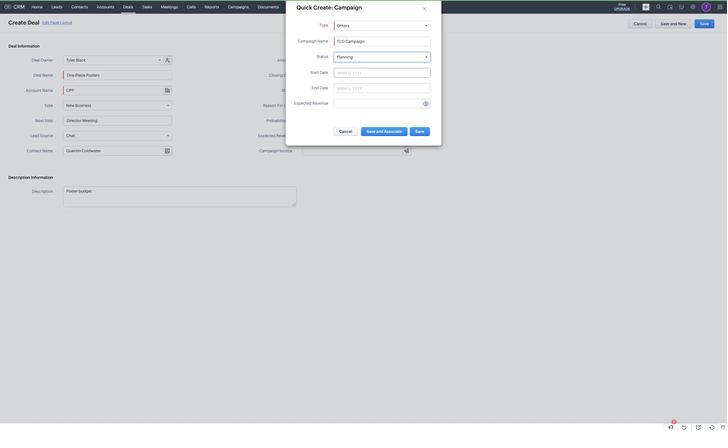 Task type: locate. For each thing, give the bounding box(es) containing it.
information for description information
[[31, 175, 53, 180]]

date right start
[[320, 70, 328, 75]]

information down contact name
[[31, 175, 53, 180]]

1 horizontal spatial description
[[32, 189, 53, 194]]

next
[[35, 118, 44, 123]]

deal left owner at the left of the page
[[32, 58, 40, 62]]

probability (%)
[[267, 118, 292, 123]]

type
[[320, 23, 328, 27], [44, 103, 53, 108]]

name
[[318, 39, 328, 43], [42, 73, 53, 78], [42, 88, 53, 93], [42, 149, 53, 153]]

save left and
[[661, 22, 670, 26]]

name right contact in the left of the page
[[42, 149, 53, 153]]

reason
[[263, 103, 277, 108]]

0 horizontal spatial source
[[40, 134, 53, 138]]

name right account
[[42, 88, 53, 93]]

type up "step"
[[44, 103, 53, 108]]

and
[[671, 22, 678, 26]]

layout
[[60, 20, 72, 25]]

save and new
[[661, 22, 687, 26]]

1 vertical spatial source
[[279, 149, 292, 153]]

0 vertical spatial description
[[8, 175, 30, 180]]

reports link
[[200, 0, 224, 14]]

cancel button
[[628, 19, 653, 28]]

1 vertical spatial information
[[31, 175, 53, 180]]

1 vertical spatial type
[[44, 103, 53, 108]]

calls link
[[183, 0, 200, 14]]

name down owner at the left of the page
[[42, 73, 53, 78]]

tasks link
[[138, 0, 157, 14]]

closing date
[[269, 73, 292, 78]]

name up status
[[318, 39, 328, 43]]

source for lead source
[[40, 134, 53, 138]]

deal for deal owner
[[32, 58, 40, 62]]

leads link
[[47, 0, 67, 14]]

name for account name
[[42, 88, 53, 93]]

campaign for campaign name
[[298, 39, 317, 43]]

projects link
[[302, 0, 326, 14]]

save right new
[[701, 22, 709, 26]]

0 horizontal spatial campaign
[[260, 149, 279, 153]]

expected
[[294, 101, 312, 106]]

information up deal owner on the left top
[[18, 44, 40, 48]]

deal information
[[8, 44, 40, 48]]

1 horizontal spatial source
[[279, 149, 292, 153]]

date right end
[[320, 86, 328, 90]]

start date
[[310, 70, 328, 75]]

information
[[18, 44, 40, 48], [31, 175, 53, 180]]

0 horizontal spatial type
[[44, 103, 53, 108]]

tasks
[[142, 5, 152, 9]]

0 vertical spatial information
[[18, 44, 40, 48]]

reports
[[205, 5, 219, 9]]

create deal edit page layout
[[8, 19, 72, 26]]

owner
[[41, 58, 53, 62]]

deal down create
[[8, 44, 17, 48]]

1 vertical spatial campaign
[[260, 149, 279, 153]]

None text field
[[309, 56, 411, 65], [63, 71, 172, 80], [63, 187, 297, 207], [309, 56, 411, 65], [63, 71, 172, 80], [63, 187, 297, 207]]

campaign source
[[260, 149, 292, 153]]

deal
[[28, 19, 39, 26], [8, 44, 17, 48], [32, 58, 40, 62], [33, 73, 41, 78]]

Planning field
[[334, 52, 431, 62]]

save
[[661, 22, 670, 26], [701, 22, 709, 26]]

None submit
[[410, 127, 430, 136]]

crm
[[13, 4, 25, 10]]

crm link
[[4, 4, 25, 10]]

description
[[8, 175, 30, 180], [32, 189, 53, 194]]

date
[[320, 70, 328, 75], [284, 73, 292, 78], [320, 86, 328, 90]]

meetings link
[[157, 0, 183, 14]]

1 horizontal spatial campaign
[[298, 39, 317, 43]]

2 save from the left
[[701, 22, 709, 26]]

deal name
[[33, 73, 53, 78]]

MMM d, yyyy
 text field
[[337, 71, 382, 75]]

None text field
[[337, 39, 428, 44], [63, 116, 172, 125], [302, 116, 412, 125], [337, 39, 428, 44], [63, 116, 172, 125], [302, 116, 412, 125]]

deal for deal information
[[8, 44, 17, 48]]

1 save from the left
[[661, 22, 670, 26]]

create: campaign
[[314, 4, 362, 11]]

1 vertical spatial description
[[32, 189, 53, 194]]

deal up the account name
[[33, 73, 41, 78]]

source
[[40, 134, 53, 138], [279, 149, 292, 153]]

closing
[[269, 73, 283, 78]]

date right the closing
[[284, 73, 292, 78]]

date for end date
[[320, 86, 328, 90]]

edit page layout link
[[42, 20, 72, 25]]

0 horizontal spatial save
[[661, 22, 670, 26]]

None button
[[334, 127, 358, 136], [361, 127, 408, 136], [334, 127, 358, 136], [361, 127, 408, 136]]

type down quick create: campaign at the top left of the page
[[320, 23, 328, 27]]

date for closing date
[[284, 73, 292, 78]]

step
[[45, 118, 53, 123]]

visits
[[288, 5, 298, 9]]

(%)
[[287, 118, 292, 123]]

new
[[679, 22, 687, 26]]

campaign
[[298, 39, 317, 43], [260, 149, 279, 153]]

0 vertical spatial source
[[40, 134, 53, 138]]

description for description
[[32, 189, 53, 194]]

probability
[[267, 118, 286, 123]]

1 horizontal spatial save
[[701, 22, 709, 26]]

deal owner
[[32, 58, 53, 62]]

campaign for campaign source
[[260, 149, 279, 153]]

documents link
[[253, 0, 284, 14]]

leads
[[52, 5, 62, 9]]

account
[[26, 88, 41, 93]]

0 vertical spatial campaign
[[298, 39, 317, 43]]

0 horizontal spatial description
[[8, 175, 30, 180]]

1 horizontal spatial type
[[320, 23, 328, 27]]

campaign name
[[298, 39, 328, 43]]

for
[[277, 103, 283, 108]]



Task type: describe. For each thing, give the bounding box(es) containing it.
campaigns link
[[224, 0, 253, 14]]

deals link
[[119, 0, 138, 14]]

stage
[[282, 88, 292, 93]]

contacts link
[[67, 0, 92, 14]]

loss
[[284, 103, 292, 108]]

deal for deal name
[[33, 73, 41, 78]]

home link
[[27, 0, 47, 14]]

projects
[[307, 5, 321, 9]]

accounts
[[97, 5, 114, 9]]

contact
[[27, 149, 41, 153]]

documents
[[258, 5, 279, 9]]

contact name
[[27, 149, 53, 153]]

page
[[50, 20, 59, 25]]

others
[[337, 24, 350, 28]]

information for deal information
[[18, 44, 40, 48]]

date for start date
[[320, 70, 328, 75]]

start
[[310, 70, 319, 75]]

quick
[[297, 4, 312, 11]]

calls
[[187, 5, 196, 9]]

save for save and new
[[661, 22, 670, 26]]

description information
[[8, 175, 53, 180]]

Others field
[[334, 21, 431, 31]]

name for deal name
[[42, 73, 53, 78]]

upgrade
[[615, 7, 631, 11]]

source for campaign source
[[279, 149, 292, 153]]

create
[[8, 19, 26, 26]]

MMM d, yyyy
 text field
[[337, 86, 382, 91]]

save for save
[[701, 22, 709, 26]]

amount
[[278, 58, 292, 62]]

quick create: campaign
[[297, 4, 362, 11]]

visits link
[[284, 0, 302, 14]]

description for description information
[[8, 175, 30, 180]]

account name
[[26, 88, 53, 93]]

accounts link
[[92, 0, 119, 14]]

reason for loss
[[263, 103, 292, 108]]

status
[[317, 54, 328, 59]]

0 vertical spatial type
[[320, 23, 328, 27]]

free
[[619, 3, 626, 7]]

save and new button
[[655, 19, 693, 28]]

cancel
[[634, 22, 647, 26]]

name for contact name
[[42, 149, 53, 153]]

revenue
[[313, 101, 328, 106]]

name for campaign name
[[318, 39, 328, 43]]

next step
[[35, 118, 53, 123]]

home
[[32, 5, 43, 9]]

lead
[[30, 134, 39, 138]]

lead source
[[30, 134, 53, 138]]

end
[[312, 86, 319, 90]]

free upgrade
[[615, 3, 631, 11]]

meetings
[[161, 5, 178, 9]]

expected revenue
[[294, 101, 328, 106]]

deal left edit
[[28, 19, 39, 26]]

end date
[[312, 86, 328, 90]]

save button
[[695, 19, 715, 28]]

deals
[[123, 5, 133, 9]]

campaigns
[[228, 5, 249, 9]]

edit
[[42, 20, 49, 25]]

MMM D, YYYY text field
[[302, 71, 412, 80]]

contacts
[[71, 5, 88, 9]]

1
[[674, 420, 675, 424]]

planning
[[337, 55, 353, 59]]



Task type: vqa. For each thing, say whether or not it's contained in the screenshot.
Save and New on the right top of the page
yes



